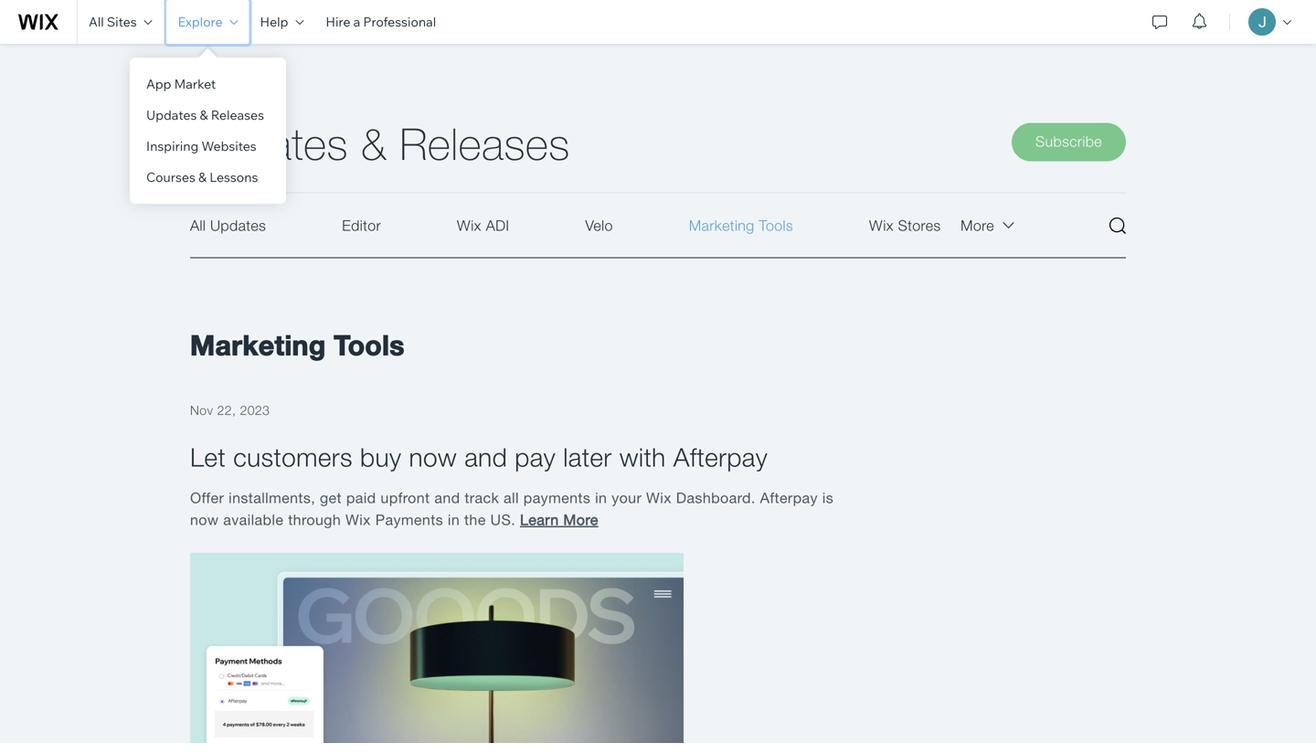 Task type: locate. For each thing, give the bounding box(es) containing it.
1 vertical spatial &
[[198, 169, 207, 185]]

websites
[[202, 138, 257, 154]]

lessons
[[210, 169, 258, 185]]

& down app market link
[[200, 107, 208, 123]]

app market link
[[130, 69, 286, 100]]

market
[[174, 76, 216, 92]]

inspiring websites link
[[130, 131, 286, 162]]

help button
[[249, 0, 315, 44]]

app market
[[146, 76, 216, 92]]

hire a professional
[[326, 14, 436, 30]]

hire a professional link
[[315, 0, 447, 44]]

sites
[[107, 14, 137, 30]]

&
[[200, 107, 208, 123], [198, 169, 207, 185]]

updates & releases
[[146, 107, 264, 123]]

& down inspiring websites
[[198, 169, 207, 185]]

0 vertical spatial &
[[200, 107, 208, 123]]

help
[[260, 14, 288, 30]]

releases
[[211, 107, 264, 123]]



Task type: describe. For each thing, give the bounding box(es) containing it.
hire
[[326, 14, 351, 30]]

app
[[146, 76, 171, 92]]

courses & lessons link
[[130, 162, 286, 193]]

inspiring
[[146, 138, 199, 154]]

professional
[[363, 14, 436, 30]]

all sites
[[89, 14, 137, 30]]

inspiring websites
[[146, 138, 257, 154]]

courses
[[146, 169, 196, 185]]

updates & releases link
[[130, 100, 286, 131]]

a
[[354, 14, 361, 30]]

all
[[89, 14, 104, 30]]

& for lessons
[[198, 169, 207, 185]]

& for releases
[[200, 107, 208, 123]]

courses & lessons
[[146, 169, 258, 185]]

updates
[[146, 107, 197, 123]]

explore
[[178, 14, 223, 30]]



Task type: vqa. For each thing, say whether or not it's contained in the screenshot.
Message via:
no



